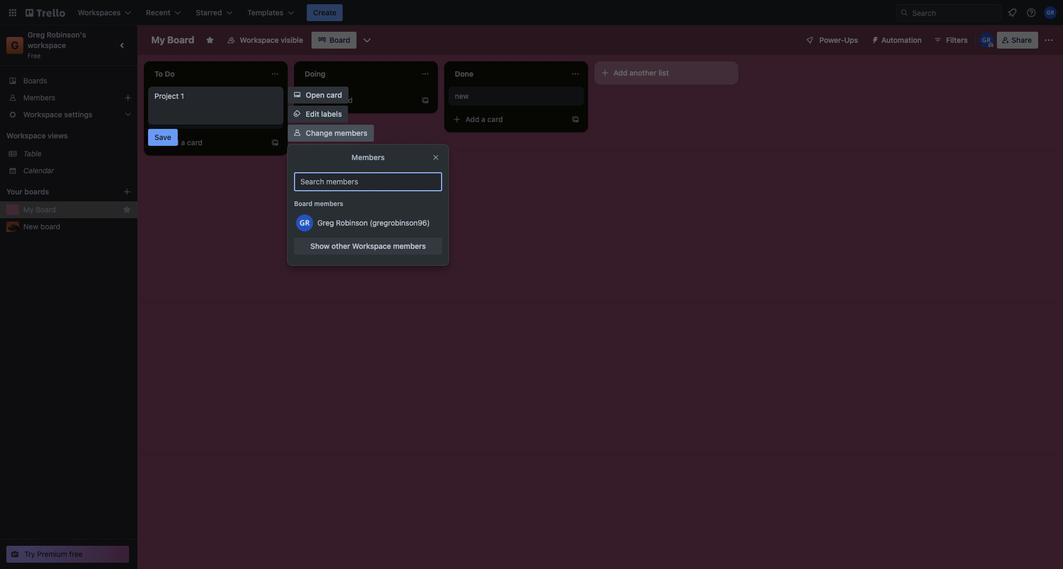 Task type: locate. For each thing, give the bounding box(es) containing it.
greg robinson's workspace free
[[28, 30, 88, 60]]

add a card button down new "link"
[[449, 111, 567, 128]]

workspace inside button
[[240, 35, 279, 44]]

0 vertical spatial edit
[[306, 109, 319, 118]]

your boards with 2 items element
[[6, 186, 107, 198]]

your boards
[[6, 187, 49, 196]]

card right the open at the top of the page
[[326, 90, 342, 99]]

1 horizontal spatial add a card button
[[298, 92, 417, 109]]

2 edit from the top
[[306, 205, 319, 214]]

show other workspace members
[[310, 242, 426, 251]]

2 vertical spatial members
[[393, 242, 426, 251]]

0 horizontal spatial greg robinson (gregrobinson96) image
[[296, 215, 313, 232]]

add down project 2 on the top of the page
[[165, 138, 179, 147]]

workspace visible
[[240, 35, 303, 44]]

free
[[28, 52, 41, 60]]

greg robinson (gregrobinson96) image down edit dates
[[296, 215, 313, 232]]

copy
[[306, 186, 324, 195]]

free
[[69, 550, 83, 559]]

my board
[[151, 34, 194, 45], [23, 205, 56, 214]]

members up search members text field
[[352, 153, 385, 162]]

members link
[[0, 89, 138, 106]]

1 vertical spatial workspace
[[6, 131, 46, 140]]

visible
[[281, 35, 303, 44]]

members down the (gregrobinson96)
[[393, 242, 426, 251]]

dates
[[321, 205, 341, 214]]

0 vertical spatial my board
[[151, 34, 194, 45]]

add a card button
[[298, 92, 417, 109], [449, 111, 567, 128], [148, 134, 267, 151]]

1 vertical spatial members
[[314, 200, 343, 208]]

workspace
[[28, 41, 66, 50]]

1 vertical spatial create from template… image
[[271, 139, 279, 147]]

0 vertical spatial members
[[335, 129, 367, 138]]

1 vertical spatial project
[[154, 115, 179, 124]]

share
[[1012, 35, 1032, 44]]

card down project 2 link at the top left of page
[[187, 138, 203, 147]]

workspace down greg robinson (gregrobinson96)
[[352, 242, 391, 251]]

new
[[455, 92, 469, 100]]

2 change from the top
[[306, 148, 333, 157]]

1 horizontal spatial members
[[352, 153, 385, 162]]

1 vertical spatial greg robinson (gregrobinson96) image
[[296, 215, 313, 232]]

2 project from the top
[[154, 115, 179, 124]]

calendar link
[[23, 166, 131, 176]]

edit
[[306, 109, 319, 118], [306, 205, 319, 214]]

your
[[6, 187, 22, 196]]

my
[[151, 34, 165, 45], [23, 205, 34, 214]]

board up new board
[[36, 205, 56, 214]]

members inside button
[[335, 129, 367, 138]]

search image
[[900, 8, 909, 17]]

1 horizontal spatial greg
[[317, 218, 334, 227]]

change down edit labels "button"
[[306, 129, 333, 138]]

0 vertical spatial add a card
[[315, 96, 353, 105]]

1 vertical spatial change
[[306, 148, 333, 157]]

1 vertical spatial edit
[[306, 205, 319, 214]]

add inside button
[[614, 68, 628, 77]]

1 change from the top
[[306, 129, 333, 138]]

add a card
[[315, 96, 353, 105], [465, 115, 503, 124], [165, 138, 203, 147]]

greg
[[28, 30, 45, 39], [317, 218, 334, 227]]

add another list button
[[595, 61, 738, 85]]

try premium free
[[24, 550, 83, 559]]

copy button
[[288, 182, 330, 199]]

edit left the dates
[[306, 205, 319, 214]]

change up move
[[306, 148, 333, 157]]

other
[[332, 242, 350, 251]]

change for change cover
[[306, 148, 333, 157]]

project left 2 at the left
[[154, 115, 179, 124]]

greg robinson's workspace link
[[28, 30, 88, 50]]

workspace for workspace visible
[[240, 35, 279, 44]]

greg inside greg robinson's workspace free
[[28, 30, 45, 39]]

1 project from the top
[[154, 92, 179, 100]]

my left 'star or unstar board' image
[[151, 34, 165, 45]]

my board left 'star or unstar board' image
[[151, 34, 194, 45]]

1 horizontal spatial my board
[[151, 34, 194, 45]]

0 horizontal spatial add a card
[[165, 138, 203, 147]]

a
[[331, 96, 335, 105], [481, 115, 485, 124], [181, 138, 185, 147]]

add a card button for right create from template… image
[[449, 111, 567, 128]]

board left customize views icon
[[330, 35, 350, 44]]

0 horizontal spatial create from template… image
[[271, 139, 279, 147]]

change
[[306, 129, 333, 138], [306, 148, 333, 157]]

card
[[326, 90, 342, 99], [337, 96, 353, 105], [487, 115, 503, 124], [187, 138, 203, 147]]

sm image
[[867, 32, 881, 47]]

my up new
[[23, 205, 34, 214]]

greg for greg robinson (gregrobinson96)
[[317, 218, 334, 227]]

add a card button for create from template… icon
[[298, 92, 417, 109]]

0 vertical spatial create from template… image
[[571, 115, 580, 124]]

primary element
[[0, 0, 1063, 25]]

edit dates
[[306, 205, 341, 214]]

Search members text field
[[294, 172, 442, 191]]

Board name text field
[[146, 32, 200, 49]]

create from template… image
[[571, 115, 580, 124], [271, 139, 279, 147]]

edit inside "button"
[[306, 109, 319, 118]]

share button
[[997, 32, 1038, 49]]

create button
[[307, 4, 343, 21]]

0 horizontal spatial add a card button
[[148, 134, 267, 151]]

add a card button down project 2 link at the top left of page
[[148, 134, 267, 151]]

new board
[[23, 222, 60, 231]]

calendar
[[23, 166, 54, 175]]

save button
[[148, 129, 178, 146]]

edit for edit dates
[[306, 205, 319, 214]]

2 horizontal spatial add a card
[[465, 115, 503, 124]]

2 horizontal spatial workspace
[[352, 242, 391, 251]]

0 vertical spatial a
[[331, 96, 335, 105]]

workspace
[[240, 35, 279, 44], [6, 131, 46, 140], [352, 242, 391, 251]]

board
[[40, 222, 60, 231]]

1 horizontal spatial workspace
[[240, 35, 279, 44]]

my board inside board name text field
[[151, 34, 194, 45]]

project left 1
[[154, 92, 179, 100]]

1 vertical spatial my
[[23, 205, 34, 214]]

board members
[[294, 200, 343, 208]]

members
[[23, 93, 55, 102], [352, 153, 385, 162]]

project
[[154, 92, 179, 100], [154, 115, 179, 124]]

(gregrobinson96)
[[370, 218, 430, 227]]

workspace up table at the left of the page
[[6, 131, 46, 140]]

1 horizontal spatial a
[[331, 96, 335, 105]]

add a card button up 'labels'
[[298, 92, 417, 109]]

1 edit from the top
[[306, 109, 319, 118]]

boards link
[[0, 72, 138, 89]]

starred icon image
[[123, 206, 131, 214]]

0 vertical spatial workspace
[[240, 35, 279, 44]]

0 vertical spatial greg
[[28, 30, 45, 39]]

0 horizontal spatial my board
[[23, 205, 56, 214]]

add left another
[[614, 68, 628, 77]]

members down copy
[[314, 200, 343, 208]]

members down "boards"
[[23, 93, 55, 102]]

edit inside button
[[306, 205, 319, 214]]

add a card down 2 at the left
[[165, 138, 203, 147]]

greg down edit dates
[[317, 218, 334, 227]]

Project 1 text field
[[154, 91, 277, 121]]

my board button
[[23, 205, 118, 215]]

1 horizontal spatial my
[[151, 34, 165, 45]]

2 vertical spatial a
[[181, 138, 185, 147]]

card down new "link"
[[487, 115, 503, 124]]

2 vertical spatial add a card button
[[148, 134, 267, 151]]

0 vertical spatial project
[[154, 92, 179, 100]]

2 horizontal spatial add a card button
[[449, 111, 567, 128]]

greg robinson (gregrobinson96) image right open information menu image
[[1044, 6, 1057, 19]]

members
[[335, 129, 367, 138], [314, 200, 343, 208], [393, 242, 426, 251]]

power-
[[819, 35, 844, 44]]

Search field
[[909, 5, 1001, 21]]

1 horizontal spatial greg robinson (gregrobinson96) image
[[1044, 6, 1057, 19]]

board
[[167, 34, 194, 45], [330, 35, 350, 44], [294, 200, 313, 208], [36, 205, 56, 214]]

1 vertical spatial a
[[481, 115, 485, 124]]

power-ups button
[[798, 32, 865, 49]]

greg up workspace at the left top of the page
[[28, 30, 45, 39]]

open card
[[306, 90, 342, 99]]

0 vertical spatial add a card button
[[298, 92, 417, 109]]

labels
[[321, 109, 342, 118]]

workspace left visible at the left of the page
[[240, 35, 279, 44]]

edit dates button
[[288, 201, 347, 218]]

1
[[181, 92, 184, 100]]

1 vertical spatial my board
[[23, 205, 56, 214]]

1 vertical spatial add a card button
[[449, 111, 567, 128]]

a down new "link"
[[481, 115, 485, 124]]

move
[[306, 167, 325, 176]]

0 horizontal spatial workspace
[[6, 131, 46, 140]]

cover
[[335, 148, 354, 157]]

add a card up 'labels'
[[315, 96, 353, 105]]

board left 'star or unstar board' image
[[167, 34, 194, 45]]

add
[[614, 68, 628, 77], [315, 96, 329, 105], [465, 115, 479, 124], [165, 138, 179, 147]]

robinson
[[336, 218, 368, 227]]

0 horizontal spatial greg
[[28, 30, 45, 39]]

1 vertical spatial greg
[[317, 218, 334, 227]]

0 horizontal spatial my
[[23, 205, 34, 214]]

workspace visible button
[[221, 32, 309, 49]]

0 vertical spatial my
[[151, 34, 165, 45]]

edit labels
[[306, 109, 342, 118]]

a right save button
[[181, 138, 185, 147]]

add a card down 'new'
[[465, 115, 503, 124]]

0 horizontal spatial members
[[23, 93, 55, 102]]

greg robinson (gregrobinson96) image
[[1044, 6, 1057, 19], [296, 215, 313, 232]]

my board up new board
[[23, 205, 56, 214]]

0 vertical spatial change
[[306, 129, 333, 138]]

edit left 'labels'
[[306, 109, 319, 118]]

a up 'labels'
[[331, 96, 335, 105]]

members up cover
[[335, 129, 367, 138]]



Task type: describe. For each thing, give the bounding box(es) containing it.
archive button
[[288, 220, 338, 237]]

2
[[181, 115, 185, 124]]

card up 'labels'
[[337, 96, 353, 105]]

2 vertical spatial workspace
[[352, 242, 391, 251]]

show
[[310, 242, 330, 251]]

0 horizontal spatial a
[[181, 138, 185, 147]]

change members button
[[288, 125, 374, 142]]

board down copy button
[[294, 200, 313, 208]]

filters button
[[930, 32, 971, 49]]

open
[[306, 90, 325, 99]]

views
[[48, 131, 68, 140]]

change cover button
[[288, 144, 360, 161]]

members for board members
[[314, 200, 343, 208]]

board link
[[312, 32, 357, 49]]

0 vertical spatial greg robinson (gregrobinson96) image
[[1044, 6, 1057, 19]]

0 notifications image
[[1006, 6, 1019, 19]]

show menu image
[[1044, 35, 1054, 45]]

archive
[[306, 224, 332, 233]]

project for project 1
[[154, 92, 179, 100]]

change members
[[306, 129, 367, 138]]

another
[[629, 68, 657, 77]]

my inside button
[[23, 205, 34, 214]]

g link
[[6, 37, 23, 54]]

members for change members
[[335, 129, 367, 138]]

create
[[313, 8, 336, 17]]

greg for greg robinson's workspace free
[[28, 30, 45, 39]]

my board inside button
[[23, 205, 56, 214]]

filters
[[946, 35, 968, 44]]

boards
[[24, 187, 49, 196]]

add up edit labels
[[315, 96, 329, 105]]

add board image
[[123, 188, 131, 196]]

move button
[[288, 163, 331, 180]]

0 vertical spatial members
[[23, 93, 55, 102]]

1 horizontal spatial create from template… image
[[571, 115, 580, 124]]

project 1
[[154, 92, 184, 100]]

try
[[24, 550, 35, 559]]

open card link
[[288, 87, 348, 104]]

create from template… image
[[421, 96, 429, 105]]

project 2 link
[[154, 114, 277, 125]]

workspace for workspace views
[[6, 131, 46, 140]]

1 vertical spatial members
[[352, 153, 385, 162]]

boards
[[23, 76, 47, 85]]

new board link
[[23, 222, 131, 232]]

table link
[[23, 149, 131, 159]]

new link
[[455, 91, 578, 102]]

add a card button for create from template… image to the left
[[148, 134, 267, 151]]

edit card image
[[270, 92, 278, 100]]

robinson's
[[47, 30, 86, 39]]

edit labels button
[[288, 106, 348, 123]]

table
[[23, 149, 41, 158]]

automation
[[881, 35, 922, 44]]

star or unstar board image
[[206, 36, 214, 44]]

board inside text field
[[167, 34, 194, 45]]

g
[[11, 39, 19, 51]]

ups
[[844, 35, 858, 44]]

customize views image
[[362, 35, 372, 45]]

greg robinson (gregrobinson96) image
[[979, 33, 994, 48]]

card inside open card link
[[326, 90, 342, 99]]

2 vertical spatial add a card
[[165, 138, 203, 147]]

power-ups
[[819, 35, 858, 44]]

add down 'new'
[[465, 115, 479, 124]]

my inside board name text field
[[151, 34, 165, 45]]

new
[[23, 222, 38, 231]]

change for change members
[[306, 129, 333, 138]]

edit for edit labels
[[306, 109, 319, 118]]

open information menu image
[[1026, 7, 1037, 18]]

1 horizontal spatial add a card
[[315, 96, 353, 105]]

automation button
[[867, 32, 928, 49]]

premium
[[37, 550, 67, 559]]

board inside button
[[36, 205, 56, 214]]

change cover
[[306, 148, 354, 157]]

project for project 2
[[154, 115, 179, 124]]

add another list
[[614, 68, 669, 77]]

workspace views
[[6, 131, 68, 140]]

save
[[154, 133, 171, 142]]

list
[[659, 68, 669, 77]]

2 horizontal spatial a
[[481, 115, 485, 124]]

greg robinson (gregrobinson96)
[[317, 218, 430, 227]]

project 1 link
[[154, 91, 277, 102]]

1 vertical spatial add a card
[[465, 115, 503, 124]]

project 2
[[154, 115, 185, 124]]

show other workspace members link
[[294, 238, 442, 255]]

try premium free button
[[6, 546, 129, 563]]



Task type: vqa. For each thing, say whether or not it's contained in the screenshot.
Workspace navigation collapse icon
no



